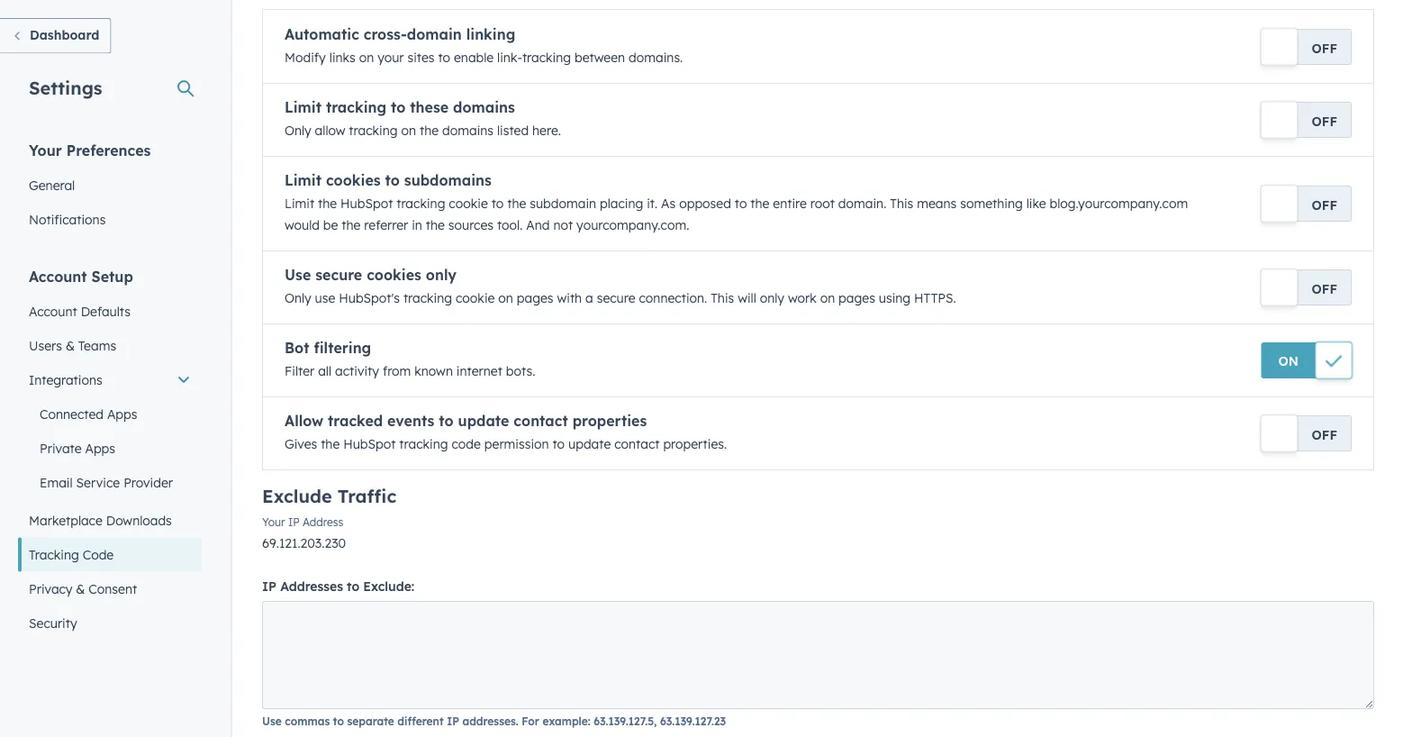 Task type: vqa. For each thing, say whether or not it's contained in the screenshot.
Use for secure
yes



Task type: locate. For each thing, give the bounding box(es) containing it.
0 vertical spatial only
[[285, 123, 311, 138]]

traffic
[[338, 485, 397, 507]]

the right "in"
[[426, 217, 445, 233]]

0 horizontal spatial update
[[458, 412, 510, 430]]

hubspot up referrer
[[341, 196, 393, 211]]

consent
[[89, 581, 137, 597]]

0 horizontal spatial pages
[[517, 290, 554, 306]]

cookie inside limit cookies to subdomains limit the hubspot tracking cookie to the subdomain placing it. as opposed to the entire root domain. this means something like blog.yourcompany.com would be the referrer in the sources tool. and not yourcompany.com.
[[449, 196, 488, 211]]

gives
[[285, 436, 317, 452]]

hubspot
[[341, 196, 393, 211], [343, 436, 396, 452]]

links
[[330, 50, 356, 65]]

account setup
[[29, 267, 133, 285]]

1 horizontal spatial only
[[760, 290, 785, 306]]

modify
[[285, 50, 326, 65]]

hubspot down tracked
[[343, 436, 396, 452]]

1 account from the top
[[29, 267, 87, 285]]

limit cookies to subdomains limit the hubspot tracking cookie to the subdomain placing it. as opposed to the entire root domain. this means something like blog.yourcompany.com would be the referrer in the sources tool. and not yourcompany.com.
[[285, 171, 1189, 233]]

3 off from the top
[[1313, 197, 1338, 213]]

the inside allow tracked events to update contact properties gives the hubspot tracking code permission to update contact properties.
[[321, 436, 340, 452]]

pages left with
[[517, 290, 554, 306]]

settings
[[29, 76, 102, 99]]

account
[[29, 267, 87, 285], [29, 303, 77, 319]]

opposed
[[680, 196, 732, 211]]

contact
[[514, 412, 568, 430], [615, 436, 660, 452]]

and
[[527, 217, 550, 233]]

contact up permission
[[514, 412, 568, 430]]

to up code
[[439, 412, 454, 430]]

apps down integrations button
[[107, 406, 137, 422]]

secure
[[316, 266, 362, 284], [597, 290, 636, 306]]

connected apps link
[[18, 397, 202, 431]]

private
[[40, 440, 82, 456]]

0 horizontal spatial contact
[[514, 412, 568, 430]]

0 vertical spatial limit
[[285, 98, 322, 116]]

1 horizontal spatial pages
[[839, 290, 876, 306]]

63.139.127.5,
[[594, 714, 657, 728]]

1 off from the top
[[1313, 40, 1338, 56]]

0 vertical spatial &
[[66, 337, 75, 353]]

ip right different
[[447, 714, 459, 728]]

only
[[285, 123, 311, 138], [285, 290, 311, 306]]

notifications
[[29, 211, 106, 227]]

2 off from the top
[[1313, 113, 1338, 129]]

domain
[[407, 25, 462, 43]]

1 vertical spatial cookies
[[367, 266, 422, 284]]

tracking inside limit cookies to subdomains limit the hubspot tracking cookie to the subdomain placing it. as opposed to the entire root domain. this means something like blog.yourcompany.com would be the referrer in the sources tool. and not yourcompany.com.
[[397, 196, 446, 211]]

this left means
[[891, 196, 914, 211]]

the
[[420, 123, 439, 138], [318, 196, 337, 211], [508, 196, 527, 211], [751, 196, 770, 211], [342, 217, 361, 233], [426, 217, 445, 233], [321, 436, 340, 452]]

use commas to separate different ip addresses. for example: 63.139.127.5, 63.139.127.23
[[262, 714, 726, 728]]

cross-
[[364, 25, 407, 43]]

to right sites
[[438, 50, 451, 65]]

work
[[788, 290, 817, 306]]

2 vertical spatial ip
[[447, 714, 459, 728]]

0 vertical spatial use
[[285, 266, 311, 284]]

users & teams
[[29, 337, 116, 353]]

automatic
[[285, 25, 359, 43]]

only left use
[[285, 290, 311, 306]]

0 horizontal spatial your
[[29, 141, 62, 159]]

use left commas
[[262, 714, 282, 728]]

1 horizontal spatial update
[[569, 436, 611, 452]]

1 vertical spatial account
[[29, 303, 77, 319]]

your down exclude in the bottom of the page
[[262, 515, 285, 529]]

here.
[[533, 123, 561, 138]]

update up code
[[458, 412, 510, 430]]

addresses
[[280, 579, 343, 594]]

referrer
[[364, 217, 408, 233]]

your inside exclude traffic your ip address 69.121.203.230
[[262, 515, 285, 529]]

placing
[[600, 196, 644, 211]]

0 horizontal spatial secure
[[316, 266, 362, 284]]

0 vertical spatial your
[[29, 141, 62, 159]]

0 horizontal spatial this
[[711, 290, 735, 306]]

cookie up the sources
[[449, 196, 488, 211]]

only left allow
[[285, 123, 311, 138]]

tracking left between
[[523, 50, 571, 65]]

contact down the properties
[[615, 436, 660, 452]]

this left will
[[711, 290, 735, 306]]

cookie up internet
[[456, 290, 495, 306]]

known
[[415, 363, 453, 379]]

tracking inside automatic cross-domain linking modify links on your sites to enable link-tracking between domains.
[[523, 50, 571, 65]]

exclude
[[262, 485, 332, 507]]

0 vertical spatial ip
[[288, 515, 300, 529]]

1 vertical spatial use
[[262, 714, 282, 728]]

1 horizontal spatial use
[[285, 266, 311, 284]]

to up tool.
[[492, 196, 504, 211]]

tracking
[[523, 50, 571, 65], [326, 98, 387, 116], [349, 123, 398, 138], [397, 196, 446, 211], [404, 290, 452, 306], [400, 436, 448, 452]]

your up general at the top
[[29, 141, 62, 159]]

cookies inside limit cookies to subdomains limit the hubspot tracking cookie to the subdomain placing it. as opposed to the entire root domain. this means something like blog.yourcompany.com would be the referrer in the sources tool. and not yourcompany.com.
[[326, 171, 381, 189]]

1 vertical spatial contact
[[615, 436, 660, 452]]

ip
[[288, 515, 300, 529], [262, 579, 277, 594], [447, 714, 459, 728]]

1 vertical spatial apps
[[85, 440, 115, 456]]

yourcompany.com.
[[577, 217, 690, 233]]

2 horizontal spatial ip
[[447, 714, 459, 728]]

address
[[303, 515, 344, 529]]

& right users
[[66, 337, 75, 353]]

ip up '69.121.203.230'
[[288, 515, 300, 529]]

the right gives
[[321, 436, 340, 452]]

limit for limit cookies to subdomains
[[285, 171, 322, 189]]

your inside your preferences "element"
[[29, 141, 62, 159]]

secure right a
[[597, 290, 636, 306]]

your
[[29, 141, 62, 159], [262, 515, 285, 529]]

& right privacy on the bottom left
[[76, 581, 85, 597]]

1 vertical spatial cookie
[[456, 290, 495, 306]]

0 vertical spatial account
[[29, 267, 87, 285]]

your
[[378, 50, 404, 65]]

tracking right hubspot's on the left
[[404, 290, 452, 306]]

connected
[[40, 406, 104, 422]]

limit inside limit tracking to these domains only allow tracking on the domains listed here.
[[285, 98, 322, 116]]

like
[[1027, 196, 1047, 211]]

2 vertical spatial limit
[[285, 196, 315, 211]]

bot filtering filter all activity from known internet bots.
[[285, 339, 536, 379]]

1 vertical spatial ip
[[262, 579, 277, 594]]

dashboard
[[30, 27, 99, 43]]

ip inside exclude traffic your ip address 69.121.203.230
[[288, 515, 300, 529]]

0 vertical spatial cookie
[[449, 196, 488, 211]]

cookies up hubspot's on the left
[[367, 266, 422, 284]]

1 vertical spatial limit
[[285, 171, 322, 189]]

for
[[522, 714, 540, 728]]

the up be
[[318, 196, 337, 211]]

tracking right allow
[[349, 123, 398, 138]]

1 horizontal spatial ip
[[288, 515, 300, 529]]

apps up service
[[85, 440, 115, 456]]

use for commas
[[262, 714, 282, 728]]

0 vertical spatial this
[[891, 196, 914, 211]]

1 vertical spatial hubspot
[[343, 436, 396, 452]]

1 vertical spatial this
[[711, 290, 735, 306]]

use down would
[[285, 266, 311, 284]]

update down the properties
[[569, 436, 611, 452]]

off for limit tracking to these domains
[[1313, 113, 1338, 129]]

1 horizontal spatial this
[[891, 196, 914, 211]]

1 vertical spatial secure
[[597, 290, 636, 306]]

tracking up "in"
[[397, 196, 446, 211]]

on left with
[[499, 290, 514, 306]]

cookie for subdomains
[[449, 196, 488, 211]]

on down the these
[[401, 123, 416, 138]]

0 horizontal spatial &
[[66, 337, 75, 353]]

2 account from the top
[[29, 303, 77, 319]]

1 horizontal spatial contact
[[615, 436, 660, 452]]

tracking
[[29, 547, 79, 562]]

bot
[[285, 339, 310, 357]]

2 only from the top
[[285, 290, 311, 306]]

0 vertical spatial domains
[[453, 98, 515, 116]]

ip left 'addresses'
[[262, 579, 277, 594]]

1 horizontal spatial &
[[76, 581, 85, 597]]

domains down the these
[[442, 123, 494, 138]]

on right links
[[359, 50, 374, 65]]

5 off from the top
[[1313, 427, 1338, 442]]

this
[[891, 196, 914, 211], [711, 290, 735, 306]]

apps
[[107, 406, 137, 422], [85, 440, 115, 456]]

marketplace
[[29, 512, 103, 528]]

tracking down events
[[400, 436, 448, 452]]

1 vertical spatial domains
[[442, 123, 494, 138]]

0 vertical spatial hubspot
[[341, 196, 393, 211]]

hubspot inside allow tracked events to update contact properties gives the hubspot tracking code permission to update contact properties.
[[343, 436, 396, 452]]

1 limit from the top
[[285, 98, 322, 116]]

with
[[557, 290, 582, 306]]

privacy & consent
[[29, 581, 137, 597]]

use
[[285, 266, 311, 284], [262, 714, 282, 728]]

your preferences
[[29, 141, 151, 159]]

separate
[[347, 714, 395, 728]]

0 vertical spatial only
[[426, 266, 457, 284]]

pages
[[517, 290, 554, 306], [839, 290, 876, 306]]

off for use secure cookies only
[[1313, 281, 1338, 296]]

1 horizontal spatial your
[[262, 515, 285, 529]]

only down the sources
[[426, 266, 457, 284]]

domains up listed at the left of page
[[453, 98, 515, 116]]

cookies
[[326, 171, 381, 189], [367, 266, 422, 284]]

account up account defaults
[[29, 267, 87, 285]]

pages left using
[[839, 290, 876, 306]]

63.139.127.23
[[660, 714, 726, 728]]

cookie
[[449, 196, 488, 211], [456, 290, 495, 306]]

only right will
[[760, 290, 785, 306]]

the down the these
[[420, 123, 439, 138]]

to inside limit tracking to these domains only allow tracking on the domains listed here.
[[391, 98, 406, 116]]

0 horizontal spatial ip
[[262, 579, 277, 594]]

2 limit from the top
[[285, 171, 322, 189]]

use
[[315, 290, 336, 306]]

root
[[811, 196, 835, 211]]

account up users
[[29, 303, 77, 319]]

1 vertical spatial &
[[76, 581, 85, 597]]

use inside use secure cookies only only use hubspot's tracking cookie on pages with a secure connection. this will only work on pages using https.
[[285, 266, 311, 284]]

cookies up be
[[326, 171, 381, 189]]

secure up use
[[316, 266, 362, 284]]

1 vertical spatial only
[[285, 290, 311, 306]]

1 vertical spatial your
[[262, 515, 285, 529]]

on inside automatic cross-domain linking modify links on your sites to enable link-tracking between domains.
[[359, 50, 374, 65]]

account setup element
[[18, 266, 202, 640]]

code
[[452, 436, 481, 452]]

0 vertical spatial apps
[[107, 406, 137, 422]]

0 vertical spatial cookies
[[326, 171, 381, 189]]

to left the these
[[391, 98, 406, 116]]

cookie inside use secure cookies only only use hubspot's tracking cookie on pages with a secure connection. this will only work on pages using https.
[[456, 290, 495, 306]]

1 only from the top
[[285, 123, 311, 138]]

4 off from the top
[[1313, 281, 1338, 296]]

tracking inside use secure cookies only only use hubspot's tracking cookie on pages with a secure connection. this will only work on pages using https.
[[404, 290, 452, 306]]

in
[[412, 217, 422, 233]]

0 horizontal spatial use
[[262, 714, 282, 728]]



Task type: describe. For each thing, give the bounding box(es) containing it.
0 vertical spatial update
[[458, 412, 510, 430]]

provider
[[124, 474, 173, 490]]

account for account setup
[[29, 267, 87, 285]]

subdomain
[[530, 196, 597, 211]]

marketplace downloads
[[29, 512, 172, 528]]

2 pages from the left
[[839, 290, 876, 306]]

between
[[575, 50, 625, 65]]

connected apps
[[40, 406, 137, 422]]

use secure cookies only only use hubspot's tracking cookie on pages with a secure connection. this will only work on pages using https.
[[285, 266, 957, 306]]

not
[[554, 217, 573, 233]]

bots.
[[506, 363, 536, 379]]

this inside limit cookies to subdomains limit the hubspot tracking cookie to the subdomain placing it. as opposed to the entire root domain. this means something like blog.yourcompany.com would be the referrer in the sources tool. and not yourcompany.com.
[[891, 196, 914, 211]]

general
[[29, 177, 75, 193]]

hubspot's
[[339, 290, 400, 306]]

cookie for only
[[456, 290, 495, 306]]

limit for limit tracking to these domains
[[285, 98, 322, 116]]

all
[[318, 363, 332, 379]]

code
[[83, 547, 114, 562]]

users & teams link
[[18, 328, 202, 363]]

private apps
[[40, 440, 115, 456]]

to right commas
[[333, 714, 344, 728]]

IP Addresses to Exclude: text field
[[262, 601, 1375, 709]]

would
[[285, 217, 320, 233]]

1 vertical spatial only
[[760, 290, 785, 306]]

0 vertical spatial contact
[[514, 412, 568, 430]]

integrations
[[29, 372, 102, 387]]

connection.
[[639, 290, 708, 306]]

the right be
[[342, 217, 361, 233]]

on right work
[[821, 290, 835, 306]]

the left the entire
[[751, 196, 770, 211]]

domain.
[[839, 196, 887, 211]]

off for limit cookies to subdomains
[[1313, 197, 1338, 213]]

tracking code
[[29, 547, 114, 562]]

this inside use secure cookies only only use hubspot's tracking cookie on pages with a secure connection. this will only work on pages using https.
[[711, 290, 735, 306]]

your preferences element
[[18, 140, 202, 237]]

activity
[[335, 363, 379, 379]]

cookies inside use secure cookies only only use hubspot's tracking cookie on pages with a secure connection. this will only work on pages using https.
[[367, 266, 422, 284]]

https.
[[915, 290, 957, 306]]

the inside limit tracking to these domains only allow tracking on the domains listed here.
[[420, 123, 439, 138]]

69.121.203.230
[[262, 535, 346, 551]]

setup
[[91, 267, 133, 285]]

the up tool.
[[508, 196, 527, 211]]

tracking code link
[[18, 538, 202, 572]]

email service provider link
[[18, 465, 202, 500]]

to inside automatic cross-domain linking modify links on your sites to enable link-tracking between domains.
[[438, 50, 451, 65]]

account for account defaults
[[29, 303, 77, 319]]

to left the exclude:
[[347, 579, 360, 594]]

email service provider
[[40, 474, 173, 490]]

off for allow tracked events to update contact properties
[[1313, 427, 1338, 442]]

security link
[[18, 606, 202, 640]]

means
[[918, 196, 957, 211]]

to right permission
[[553, 436, 565, 452]]

to right opposed
[[735, 196, 747, 211]]

1 vertical spatial update
[[569, 436, 611, 452]]

& for privacy
[[76, 581, 85, 597]]

link-
[[497, 50, 523, 65]]

1 pages from the left
[[517, 290, 554, 306]]

security
[[29, 615, 77, 631]]

privacy & consent link
[[18, 572, 202, 606]]

filtering
[[314, 339, 371, 357]]

teams
[[78, 337, 116, 353]]

enable
[[454, 50, 494, 65]]

account defaults link
[[18, 294, 202, 328]]

users
[[29, 337, 62, 353]]

1 horizontal spatial secure
[[597, 290, 636, 306]]

subdomains
[[404, 171, 492, 189]]

3 limit from the top
[[285, 196, 315, 211]]

tool.
[[497, 217, 523, 233]]

domains.
[[629, 50, 683, 65]]

properties.
[[664, 436, 727, 452]]

integrations button
[[18, 363, 202, 397]]

addresses.
[[463, 714, 519, 728]]

something
[[961, 196, 1023, 211]]

hubspot inside limit cookies to subdomains limit the hubspot tracking cookie to the subdomain placing it. as opposed to the entire root domain. this means something like blog.yourcompany.com would be the referrer in the sources tool. and not yourcompany.com.
[[341, 196, 393, 211]]

0 horizontal spatial only
[[426, 266, 457, 284]]

internet
[[457, 363, 503, 379]]

properties
[[573, 412, 647, 430]]

to up referrer
[[385, 171, 400, 189]]

privacy
[[29, 581, 72, 597]]

filter
[[285, 363, 315, 379]]

from
[[383, 363, 411, 379]]

sites
[[408, 50, 435, 65]]

it.
[[647, 196, 658, 211]]

apps for private apps
[[85, 440, 115, 456]]

linking
[[466, 25, 516, 43]]

email
[[40, 474, 73, 490]]

different
[[398, 714, 444, 728]]

ip addresses to exclude:
[[262, 579, 415, 594]]

only inside limit tracking to these domains only allow tracking on the domains listed here.
[[285, 123, 311, 138]]

events
[[388, 412, 435, 430]]

general link
[[18, 168, 202, 202]]

allow
[[285, 412, 324, 430]]

marketplace downloads link
[[18, 503, 202, 538]]

commas
[[285, 714, 330, 728]]

use for secure
[[285, 266, 311, 284]]

limit tracking to these domains only allow tracking on the domains listed here.
[[285, 98, 561, 138]]

apps for connected apps
[[107, 406, 137, 422]]

tracking inside allow tracked events to update contact properties gives the hubspot tracking code permission to update contact properties.
[[400, 436, 448, 452]]

account defaults
[[29, 303, 131, 319]]

listed
[[497, 123, 529, 138]]

automatic cross-domain linking modify links on your sites to enable link-tracking between domains.
[[285, 25, 683, 65]]

service
[[76, 474, 120, 490]]

private apps link
[[18, 431, 202, 465]]

allow tracked events to update contact properties gives the hubspot tracking code permission to update contact properties.
[[285, 412, 727, 452]]

blog.yourcompany.com
[[1050, 196, 1189, 211]]

only inside use secure cookies only only use hubspot's tracking cookie on pages with a secure connection. this will only work on pages using https.
[[285, 290, 311, 306]]

a
[[586, 290, 594, 306]]

as
[[662, 196, 676, 211]]

allow
[[315, 123, 346, 138]]

defaults
[[81, 303, 131, 319]]

be
[[323, 217, 338, 233]]

permission
[[485, 436, 549, 452]]

on
[[1279, 353, 1299, 369]]

on inside limit tracking to these domains only allow tracking on the domains listed here.
[[401, 123, 416, 138]]

off for automatic cross-domain linking
[[1313, 40, 1338, 56]]

0 vertical spatial secure
[[316, 266, 362, 284]]

tracking up allow
[[326, 98, 387, 116]]

sources
[[449, 217, 494, 233]]

preferences
[[66, 141, 151, 159]]

& for users
[[66, 337, 75, 353]]



